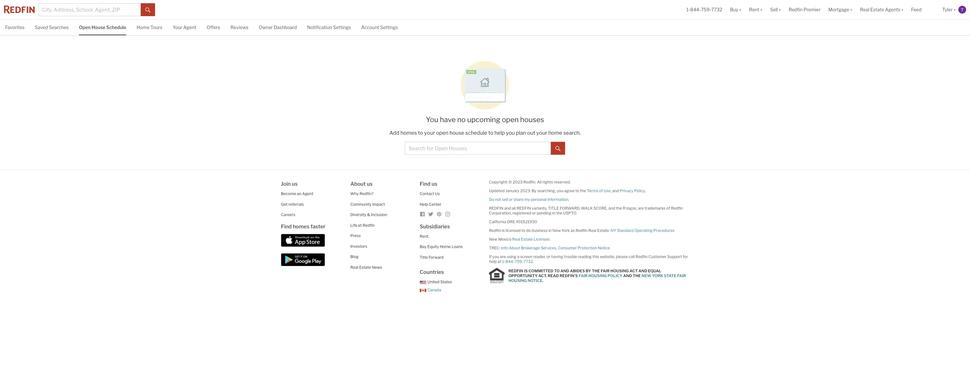 Task type: locate. For each thing, give the bounding box(es) containing it.
to left the do
[[522, 229, 525, 233]]

redfin for is
[[509, 269, 523, 274]]

in right business
[[548, 229, 552, 233]]

1 horizontal spatial homes
[[401, 130, 417, 136]]

contact
[[420, 192, 434, 197]]

or left pending
[[532, 211, 536, 216]]

2 ▾ from the left
[[760, 7, 762, 12]]

trouble
[[564, 255, 577, 260]]

you have no upcoming open houses
[[426, 116, 544, 124]]

find for find homes faster
[[281, 224, 292, 230]]

estate left agents
[[870, 7, 884, 12]]

2 vertical spatial estate
[[359, 265, 371, 270]]

at inside "if you are using a screen reader, or having trouble reading this website, please call redfin customer support for help at"
[[498, 260, 501, 265]]

0 vertical spatial of
[[599, 189, 603, 194]]

redfin's
[[560, 274, 578, 279]]

settings for notification settings
[[333, 25, 351, 30]]

2023
[[513, 180, 523, 185]]

us up redfin?
[[367, 181, 373, 188]]

are left using at the bottom right of page
[[500, 255, 506, 260]]

7732 up is
[[524, 260, 533, 265]]

2 horizontal spatial or
[[547, 255, 550, 260]]

york
[[562, 229, 570, 233]]

us up us
[[432, 181, 437, 188]]

fair
[[601, 269, 610, 274], [579, 274, 588, 279], [677, 274, 686, 279]]

2 settings from the left
[[380, 25, 398, 30]]

1 vertical spatial help
[[489, 260, 497, 265]]

▾ right sell
[[779, 7, 781, 12]]

at right life at the left of the page
[[358, 223, 362, 228]]

redfin for and
[[489, 206, 503, 211]]

of left use
[[599, 189, 603, 194]]

0 horizontal spatial you
[[493, 255, 499, 260]]

2 horizontal spatial estate
[[870, 7, 884, 12]]

rent ▾ button
[[745, 0, 766, 19]]

1 horizontal spatial 1-844-759-7732 link
[[687, 7, 722, 12]]

2 horizontal spatial the
[[616, 206, 622, 211]]

0 vertical spatial 844-
[[690, 7, 701, 12]]

as
[[571, 229, 575, 233]]

1 horizontal spatial of
[[666, 206, 670, 211]]

saved
[[35, 25, 48, 30]]

settings
[[333, 25, 351, 30], [380, 25, 398, 30]]

find down careers at the left bottom
[[281, 224, 292, 230]]

trec:
[[489, 246, 500, 251]]

estate for news
[[359, 265, 371, 270]]

0 horizontal spatial settings
[[333, 25, 351, 30]]

redfin inside redfin is committed to and abides by the fair housing act and equal opportunity act. read redfin's
[[509, 269, 523, 274]]

favorites
[[5, 25, 25, 30]]

center
[[429, 202, 441, 207]]

redfin right "trademarks" at the right
[[671, 206, 683, 211]]

submit search image up home tours link
[[145, 7, 151, 13]]

saved searches
[[35, 25, 69, 30]]

1 horizontal spatial you
[[506, 130, 515, 136]]

redfin twitter image
[[428, 212, 433, 217]]

▾ for mortgage ▾
[[850, 7, 852, 12]]

us right join
[[292, 181, 298, 188]]

real down licensed
[[512, 237, 520, 242]]

at right if
[[498, 260, 501, 265]]

us flag image
[[420, 281, 426, 285]]

a
[[517, 255, 519, 260]]

1-844-759-7732 link left buy
[[687, 7, 722, 12]]

corporation,
[[489, 211, 512, 216]]

0 vertical spatial about
[[350, 181, 366, 188]]

and right the score,
[[608, 206, 615, 211]]

1 vertical spatial 7732
[[524, 260, 533, 265]]

7732 for 1-844-759-7732 .
[[524, 260, 533, 265]]

fair housing policy and the
[[579, 274, 642, 279]]

1 vertical spatial submit search image
[[555, 146, 561, 151]]

estate down the do
[[521, 237, 533, 242]]

subsidiaries
[[420, 224, 450, 230]]

by
[[586, 269, 591, 274]]

to right agree
[[575, 189, 579, 194]]

account settings link
[[361, 20, 398, 35]]

▾ right buy
[[739, 7, 741, 12]]

1 horizontal spatial estate
[[521, 237, 533, 242]]

terms
[[587, 189, 598, 194]]

join
[[281, 181, 291, 188]]

1 horizontal spatial us
[[367, 181, 373, 188]]

0 vertical spatial or
[[509, 198, 513, 202]]

0 horizontal spatial 7732
[[524, 260, 533, 265]]

redfin down not in the right of the page
[[489, 206, 503, 211]]

1-844-759-7732
[[687, 7, 722, 12]]

the left new
[[633, 274, 641, 279]]

. right privacy
[[645, 189, 646, 194]]

and right policy
[[623, 274, 632, 279]]

notification settings
[[307, 25, 351, 30]]

redfin is licensed to do business in new york as redfin real estate. ny standard operating procedures
[[489, 229, 675, 233]]

redfin down 1-844-759-7732 .
[[509, 269, 523, 274]]

0 vertical spatial are
[[638, 206, 644, 211]]

in inside the redfin and all redfin variants, title forward, walk score, and the r logos, are trademarks of redfin corporation, registered or pending in the uspto.
[[552, 211, 556, 216]]

inclusion
[[371, 213, 387, 218]]

offers link
[[207, 20, 220, 35]]

rent. button
[[420, 234, 429, 239]]

add
[[389, 130, 399, 136]]

redfin premier button
[[785, 0, 825, 19]]

▾ right agents
[[901, 7, 904, 12]]

0 horizontal spatial agent
[[183, 25, 196, 30]]

0 vertical spatial ,
[[611, 189, 612, 194]]

,
[[611, 189, 612, 194], [556, 246, 557, 251]]

0 horizontal spatial submit search image
[[145, 7, 151, 13]]

0 horizontal spatial 1-
[[502, 260, 505, 265]]

an
[[297, 192, 301, 197]]

have
[[440, 116, 456, 124]]

▾ right "mortgage"
[[850, 7, 852, 12]]

1 horizontal spatial 1-
[[687, 7, 690, 12]]

1 horizontal spatial are
[[638, 206, 644, 211]]

open down the have
[[436, 130, 448, 136]]

redfin inside "if you are using a screen reader, or having trouble reading this website, please call redfin customer support for help at"
[[636, 255, 648, 260]]

submit search image down home
[[555, 146, 561, 151]]

1 vertical spatial in
[[548, 229, 552, 233]]

0 horizontal spatial open
[[436, 130, 448, 136]]

1 horizontal spatial about
[[509, 246, 520, 251]]

notice
[[598, 246, 610, 251]]

0 horizontal spatial in
[[548, 229, 552, 233]]

0 vertical spatial at
[[358, 223, 362, 228]]

1 vertical spatial 1-844-759-7732 link
[[502, 260, 533, 265]]

1 horizontal spatial settings
[[380, 25, 398, 30]]

1 vertical spatial find
[[281, 224, 292, 230]]

redfin inside "button"
[[789, 7, 803, 12]]

1 vertical spatial 1-
[[502, 260, 505, 265]]

the right by
[[592, 269, 600, 274]]

0 vertical spatial find
[[420, 181, 431, 188]]

to right 'schedule' at the top of page
[[488, 130, 493, 136]]

the left uspto.
[[556, 211, 562, 216]]

open for upcoming
[[502, 116, 519, 124]]

houses
[[520, 116, 544, 124]]

about up why
[[350, 181, 366, 188]]

844- for 1-844-759-7732 .
[[505, 260, 515, 265]]

are inside the redfin and all redfin variants, title forward, walk score, and the r logos, are trademarks of redfin corporation, registered or pending in the uspto.
[[638, 206, 644, 211]]

0 horizontal spatial 759-
[[515, 260, 524, 265]]

become an agent
[[281, 192, 313, 197]]

or
[[509, 198, 513, 202], [532, 211, 536, 216], [547, 255, 550, 260]]

1- for 1-844-759-7732 .
[[502, 260, 505, 265]]

real down blog "button" at the bottom
[[350, 265, 358, 270]]

1 vertical spatial 844-
[[505, 260, 515, 265]]

7732 left buy
[[711, 7, 722, 12]]

1 horizontal spatial at
[[498, 260, 501, 265]]

reviews link
[[231, 20, 248, 35]]

4 ▾ from the left
[[850, 7, 852, 12]]

you right if
[[493, 255, 499, 260]]

0 horizontal spatial ,
[[556, 246, 557, 251]]

redfin right call
[[636, 255, 648, 260]]

or right sell
[[509, 198, 513, 202]]

r
[[623, 206, 626, 211]]

1 horizontal spatial your
[[537, 130, 547, 136]]

0 horizontal spatial or
[[509, 198, 513, 202]]

3 ▾ from the left
[[779, 7, 781, 12]]

the inside redfin is committed to and abides by the fair housing act and equal opportunity act. read redfin's
[[592, 269, 600, 274]]

1 ▾ from the left
[[739, 7, 741, 12]]

submit search image
[[145, 7, 151, 13], [555, 146, 561, 151]]

homes right add
[[401, 130, 417, 136]]

1 vertical spatial new
[[489, 237, 497, 242]]

settings right account
[[380, 25, 398, 30]]

equal housing opportunity image
[[489, 268, 505, 284]]

1 horizontal spatial agent
[[302, 192, 313, 197]]

home
[[548, 130, 562, 136]]

redfin instagram image
[[445, 212, 450, 217]]

1 horizontal spatial 844-
[[690, 7, 701, 12]]

0 horizontal spatial 844-
[[505, 260, 515, 265]]

find for find us
[[420, 181, 431, 188]]

do
[[526, 229, 531, 233]]

new york state fair housing notice
[[509, 274, 686, 283]]

1 horizontal spatial 7732
[[711, 7, 722, 12]]

real right the mortgage ▾
[[860, 7, 870, 12]]

0 horizontal spatial the
[[592, 269, 600, 274]]

6 ▾ from the left
[[954, 7, 956, 12]]

0 vertical spatial submit search image
[[145, 7, 151, 13]]

become
[[281, 192, 296, 197]]

us for join us
[[292, 181, 298, 188]]

help inside "if you are using a screen reader, or having trouble reading this website, please call redfin customer support for help at"
[[489, 260, 497, 265]]

1 vertical spatial are
[[500, 255, 506, 260]]

0 horizontal spatial us
[[292, 181, 298, 188]]

sell ▾ button
[[766, 0, 785, 19]]

personal
[[531, 198, 547, 202]]

2 horizontal spatial housing
[[611, 269, 629, 274]]

you left plan
[[506, 130, 515, 136]]

1 us from the left
[[292, 181, 298, 188]]

0 vertical spatial 7732
[[711, 7, 722, 12]]

1 horizontal spatial and
[[623, 274, 632, 279]]

1 vertical spatial of
[[666, 206, 670, 211]]

2 vertical spatial you
[[493, 255, 499, 260]]

news
[[372, 265, 382, 270]]

0 vertical spatial help
[[495, 130, 505, 136]]

and right to
[[560, 269, 569, 274]]

faster
[[311, 224, 325, 230]]

settings right notification
[[333, 25, 351, 30]]

notification
[[307, 25, 332, 30]]

states
[[440, 280, 452, 285]]

the left terms
[[580, 189, 586, 194]]

your right out at the top of the page
[[537, 130, 547, 136]]

or inside the redfin and all redfin variants, title forward, walk score, and the r logos, are trademarks of redfin corporation, registered or pending in the uspto.
[[532, 211, 536, 216]]

▾ for buy ▾
[[739, 7, 741, 12]]

find up contact
[[420, 181, 431, 188]]

you up information
[[557, 189, 563, 194]]

0 vertical spatial estate
[[870, 7, 884, 12]]

standard
[[617, 229, 634, 233]]

2 horizontal spatial fair
[[677, 274, 686, 279]]

agent right an
[[302, 192, 313, 197]]

0 vertical spatial in
[[552, 211, 556, 216]]

and
[[560, 269, 569, 274], [639, 269, 647, 274], [623, 274, 632, 279]]

home tours link
[[137, 20, 162, 35]]

redfin left the is
[[489, 229, 501, 233]]

redfin left premier
[[789, 7, 803, 12]]

home left the loans
[[440, 245, 451, 250]]

0 horizontal spatial homes
[[293, 224, 309, 230]]

agent right your
[[183, 25, 196, 30]]

and right act
[[639, 269, 647, 274]]

and right use
[[612, 189, 619, 194]]

dre
[[507, 220, 515, 225]]

homes for add
[[401, 130, 417, 136]]

. down agree
[[569, 198, 569, 202]]

0 horizontal spatial home
[[137, 25, 149, 30]]

0 horizontal spatial about
[[350, 181, 366, 188]]

new left york
[[553, 229, 561, 233]]

, up having
[[556, 246, 557, 251]]

download the redfin app on the apple app store image
[[281, 234, 325, 247]]

get
[[281, 202, 288, 207]]

0 horizontal spatial are
[[500, 255, 506, 260]]

2 your from the left
[[537, 130, 547, 136]]

do
[[489, 198, 494, 202]]

loans
[[452, 245, 463, 250]]

▾ right rent
[[760, 7, 762, 12]]

0 horizontal spatial your
[[424, 130, 435, 136]]

of right "trademarks" at the right
[[666, 206, 670, 211]]

owner
[[259, 25, 273, 30]]

2 horizontal spatial us
[[432, 181, 437, 188]]

2 us from the left
[[367, 181, 373, 188]]

business
[[532, 229, 548, 233]]

act.
[[538, 274, 547, 279]]

dashboard
[[274, 25, 297, 30]]

759-
[[701, 7, 711, 12], [515, 260, 524, 265]]

new up trec:
[[489, 237, 497, 242]]

call
[[629, 255, 635, 260]]

us
[[292, 181, 298, 188], [367, 181, 373, 188], [432, 181, 437, 188]]

copyright:
[[489, 180, 508, 185]]

are right logos,
[[638, 206, 644, 211]]

you inside "if you are using a screen reader, or having trouble reading this website, please call redfin customer support for help at"
[[493, 255, 499, 260]]

1- for 1-844-759-7732
[[687, 7, 690, 12]]

policy
[[608, 274, 622, 279]]

the left r
[[616, 206, 622, 211]]

homes up the download the redfin app on the apple app store image
[[293, 224, 309, 230]]

3 us from the left
[[432, 181, 437, 188]]

home left tours
[[137, 25, 149, 30]]

1 horizontal spatial submit search image
[[555, 146, 561, 151]]

real estate news button
[[350, 265, 382, 270]]

Search for Open Houses search field
[[405, 142, 551, 155]]

1 horizontal spatial home
[[440, 245, 451, 250]]

1 vertical spatial open
[[436, 130, 448, 136]]

1 horizontal spatial 759-
[[701, 7, 711, 12]]

new mexico real estate licenses
[[489, 237, 550, 242]]

0 vertical spatial homes
[[401, 130, 417, 136]]

in right pending
[[552, 211, 556, 216]]

about up using at the bottom right of page
[[509, 246, 520, 251]]

1-844-759-7732 link
[[687, 7, 722, 12], [502, 260, 533, 265]]

why redfin? button
[[350, 192, 374, 197]]

0 horizontal spatial housing
[[509, 279, 527, 283]]

mortgage
[[828, 7, 849, 12]]

variants,
[[532, 206, 547, 211]]

redfin facebook image
[[420, 212, 425, 217]]

City, Address, School, Agent, ZIP search field
[[39, 3, 141, 16]]

impact
[[372, 202, 385, 207]]

, left privacy
[[611, 189, 612, 194]]

0 vertical spatial 1-
[[687, 7, 690, 12]]

0 vertical spatial you
[[506, 130, 515, 136]]

1 vertical spatial you
[[557, 189, 563, 194]]

and left all
[[504, 206, 511, 211]]

real left estate.
[[588, 229, 596, 233]]

open
[[502, 116, 519, 124], [436, 130, 448, 136]]

1 horizontal spatial the
[[580, 189, 586, 194]]

fair inside new york state fair housing notice
[[677, 274, 686, 279]]

contact us
[[420, 192, 440, 197]]

1 settings from the left
[[333, 25, 351, 30]]

1-844-759-7732 link up is
[[502, 260, 533, 265]]

help down trec:
[[489, 260, 497, 265]]

find
[[420, 181, 431, 188], [281, 224, 292, 230]]

your agent link
[[173, 20, 196, 35]]

0 horizontal spatial find
[[281, 224, 292, 230]]

sell
[[502, 198, 508, 202]]

your down you
[[424, 130, 435, 136]]

▾ right "tyler"
[[954, 7, 956, 12]]

homes
[[401, 130, 417, 136], [293, 224, 309, 230]]

0 vertical spatial 759-
[[701, 7, 711, 12]]

1 horizontal spatial or
[[532, 211, 536, 216]]

redfin right as
[[576, 229, 588, 233]]

contact us button
[[420, 192, 440, 197]]

0 vertical spatial new
[[553, 229, 561, 233]]

1 vertical spatial at
[[498, 260, 501, 265]]

help down you have no upcoming open houses at the top of page
[[495, 130, 505, 136]]

open house schedule link
[[79, 20, 126, 35]]

are
[[638, 206, 644, 211], [500, 255, 506, 260]]

estate inside dropdown button
[[870, 7, 884, 12]]

or down services
[[547, 255, 550, 260]]

estate left news
[[359, 265, 371, 270]]

open up plan
[[502, 116, 519, 124]]

5 ▾ from the left
[[901, 7, 904, 12]]

open for your
[[436, 130, 448, 136]]

1 horizontal spatial fair
[[601, 269, 610, 274]]

agents
[[885, 7, 901, 12]]



Task type: describe. For each thing, give the bounding box(es) containing it.
consumer protection notice link
[[558, 246, 610, 251]]

investors button
[[350, 244, 367, 249]]

open
[[79, 25, 91, 30]]

fair housing policy link
[[579, 274, 622, 279]]

screen
[[520, 255, 533, 260]]

life at redfin button
[[350, 223, 375, 228]]

find homes faster
[[281, 224, 325, 230]]

uspto.
[[563, 211, 577, 216]]

. right screen
[[533, 260, 534, 265]]

if
[[489, 255, 492, 260]]

0 horizontal spatial of
[[599, 189, 603, 194]]

opportunity
[[509, 274, 538, 279]]

0 horizontal spatial 1-844-759-7732 link
[[502, 260, 533, 265]]

user photo image
[[959, 6, 966, 14]]

rent ▾
[[749, 7, 762, 12]]

using
[[507, 255, 516, 260]]

do not sell or share my personal information link
[[489, 198, 569, 202]]

use
[[604, 189, 611, 194]]

bay
[[420, 245, 427, 250]]

equity
[[427, 245, 439, 250]]

out
[[527, 130, 535, 136]]

logos,
[[626, 206, 637, 211]]

january
[[506, 189, 519, 194]]

1 vertical spatial agent
[[302, 192, 313, 197]]

0 vertical spatial agent
[[183, 25, 196, 30]]

updated january 2023: by searching, you agree to the terms of use , and privacy policy .
[[489, 189, 646, 194]]

careers button
[[281, 213, 295, 218]]

fair inside redfin is committed to and abides by the fair housing act and equal opportunity act. read redfin's
[[601, 269, 610, 274]]

1 horizontal spatial the
[[633, 274, 641, 279]]

searches
[[49, 25, 69, 30]]

canada
[[428, 288, 441, 293]]

1 vertical spatial ,
[[556, 246, 557, 251]]

1 horizontal spatial new
[[553, 229, 561, 233]]

schedule
[[465, 130, 487, 136]]

us for find us
[[432, 181, 437, 188]]

house
[[92, 25, 105, 30]]

redfin pinterest image
[[437, 212, 442, 217]]

why redfin?
[[350, 192, 374, 197]]

if you are using a screen reader, or having trouble reading this website, please call redfin customer support for help at
[[489, 255, 688, 265]]

us for about us
[[367, 181, 373, 188]]

redfin premier
[[789, 7, 821, 12]]

759- for 1-844-759-7732 .
[[515, 260, 524, 265]]

having
[[551, 255, 563, 260]]

get referrals
[[281, 202, 304, 207]]

title forward
[[420, 255, 444, 260]]

homes for find
[[293, 224, 309, 230]]

estate for agents
[[870, 7, 884, 12]]

1 horizontal spatial housing
[[588, 274, 607, 279]]

services
[[541, 246, 556, 251]]

favorites link
[[5, 20, 25, 35]]

759- for 1-844-759-7732
[[701, 7, 711, 12]]

us
[[435, 192, 440, 197]]

california
[[489, 220, 506, 225]]

. down committed
[[542, 279, 543, 283]]

searching,
[[537, 189, 556, 194]]

real estate agents ▾ button
[[856, 0, 907, 19]]

redfin and all redfin variants, title forward, walk score, and the r logos, are trademarks of redfin corporation, registered or pending in the uspto.
[[489, 206, 683, 216]]

community
[[350, 202, 372, 207]]

registered
[[513, 211, 531, 216]]

housing inside new york state fair housing notice
[[509, 279, 527, 283]]

trec: info about brokerage services , consumer protection notice
[[489, 246, 610, 251]]

▾ for sell ▾
[[779, 7, 781, 12]]

help center button
[[420, 202, 441, 207]]

estate.
[[597, 229, 610, 233]]

score,
[[593, 206, 608, 211]]

0 horizontal spatial the
[[556, 211, 562, 216]]

to
[[554, 269, 560, 274]]

united states
[[428, 280, 452, 285]]

updated
[[489, 189, 505, 194]]

policy
[[634, 189, 645, 194]]

0 horizontal spatial fair
[[579, 274, 588, 279]]

house
[[450, 130, 464, 136]]

0 horizontal spatial new
[[489, 237, 497, 242]]

info about brokerage services link
[[501, 246, 556, 251]]

1 your from the left
[[424, 130, 435, 136]]

title forward button
[[420, 255, 444, 260]]

download the redfin app from the google play store image
[[281, 254, 325, 267]]

forward,
[[560, 206, 580, 211]]

housing inside redfin is committed to and abides by the fair housing act and equal opportunity act. read redfin's
[[611, 269, 629, 274]]

info
[[501, 246, 508, 251]]

1 vertical spatial home
[[440, 245, 451, 250]]

real estate agents ▾ link
[[860, 0, 904, 19]]

licenses
[[534, 237, 550, 242]]

buy ▾ button
[[726, 0, 745, 19]]

0 horizontal spatial and
[[560, 269, 569, 274]]

1 horizontal spatial ,
[[611, 189, 612, 194]]

privacy
[[620, 189, 633, 194]]

this
[[593, 255, 599, 260]]

0 horizontal spatial at
[[358, 223, 362, 228]]

procedures
[[653, 229, 675, 233]]

ny standard operating procedures link
[[611, 229, 675, 233]]

my
[[524, 198, 530, 202]]

or inside "if you are using a screen reader, or having trouble reading this website, please call redfin customer support for help at"
[[547, 255, 550, 260]]

redfin inside the redfin and all redfin variants, title forward, walk score, and the r logos, are trademarks of redfin corporation, registered or pending in the uspto.
[[671, 206, 683, 211]]

upcoming
[[467, 116, 500, 124]]

844- for 1-844-759-7732
[[690, 7, 701, 12]]

1 vertical spatial about
[[509, 246, 520, 251]]

of inside the redfin and all redfin variants, title forward, walk score, and the r logos, are trademarks of redfin corporation, registered or pending in the uspto.
[[666, 206, 670, 211]]

7732 for 1-844-759-7732
[[711, 7, 722, 12]]

rights
[[543, 180, 553, 185]]

life
[[350, 223, 357, 228]]

community impact
[[350, 202, 385, 207]]

2 horizontal spatial you
[[557, 189, 563, 194]]

committed
[[529, 269, 553, 274]]

real inside dropdown button
[[860, 7, 870, 12]]

help
[[420, 202, 428, 207]]

0 vertical spatial home
[[137, 25, 149, 30]]

to right add
[[418, 130, 423, 136]]

▾ for tyler ▾
[[954, 7, 956, 12]]

redfin down my
[[517, 206, 531, 211]]

0 vertical spatial 1-844-759-7732 link
[[687, 7, 722, 12]]

canadian flag image
[[420, 289, 426, 292]]

notification settings link
[[307, 20, 351, 35]]

tyler ▾
[[942, 7, 956, 12]]

pending
[[537, 211, 551, 216]]

are inside "if you are using a screen reader, or having trouble reading this website, please call redfin customer support for help at"
[[500, 255, 506, 260]]

please
[[616, 255, 628, 260]]

not
[[495, 198, 501, 202]]

mortgage ▾
[[828, 7, 852, 12]]

act
[[630, 269, 638, 274]]

reading
[[578, 255, 592, 260]]

become an agent button
[[281, 192, 313, 197]]

1 vertical spatial estate
[[521, 237, 533, 242]]

2 horizontal spatial and
[[639, 269, 647, 274]]

no
[[457, 116, 466, 124]]

▾ for rent ▾
[[760, 7, 762, 12]]

redfin down &
[[363, 223, 375, 228]]

settings for account settings
[[380, 25, 398, 30]]



Task type: vqa. For each thing, say whether or not it's contained in the screenshot.
"open"
yes



